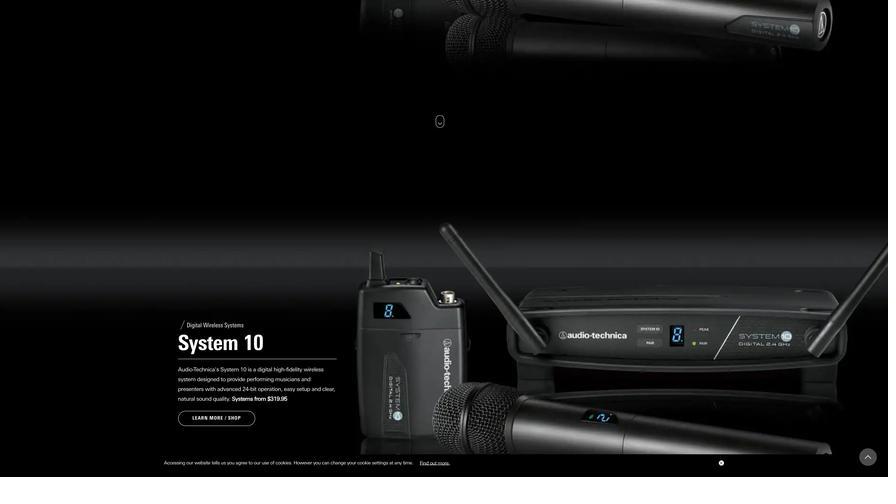 Task type: describe. For each thing, give the bounding box(es) containing it.
learn
[[192, 416, 208, 422]]

systems from $319.95
[[232, 396, 287, 403]]

0 vertical spatial and
[[301, 377, 311, 383]]

2 you from the left
[[313, 461, 321, 466]]

shop
[[228, 416, 241, 422]]

is
[[248, 367, 252, 373]]

1 vertical spatial to
[[249, 461, 253, 466]]

musicians
[[275, 377, 300, 383]]

1 vertical spatial and
[[312, 386, 321, 393]]

can
[[322, 461, 329, 466]]

us
[[221, 461, 226, 466]]

more.
[[438, 461, 450, 466]]

system
[[220, 367, 239, 373]]

out
[[430, 461, 437, 466]]

tells
[[212, 461, 220, 466]]

change
[[331, 461, 346, 466]]

with
[[205, 386, 216, 393]]

bit
[[250, 386, 257, 393]]

presenters
[[178, 386, 204, 393]]

agree
[[236, 461, 247, 466]]

setup
[[297, 386, 310, 393]]

quality.
[[213, 396, 231, 403]]

find out more.
[[420, 461, 450, 466]]

easy
[[284, 386, 295, 393]]

time.
[[403, 461, 413, 466]]

from
[[254, 396, 266, 403]]

$319.95
[[267, 396, 287, 403]]

more
[[209, 416, 223, 422]]

system
[[178, 377, 196, 383]]

accessing our website tells us you agree to our use of cookies. however you can change your cookie settings at any time.
[[164, 461, 415, 466]]

natural
[[178, 396, 195, 403]]

learn more / shop link
[[178, 412, 255, 426]]

digital
[[258, 367, 272, 373]]



Task type: locate. For each thing, give the bounding box(es) containing it.
however
[[294, 461, 312, 466]]

technica's
[[194, 367, 219, 373]]

fidelity
[[286, 367, 302, 373]]

and
[[301, 377, 311, 383], [312, 386, 321, 393]]

website
[[194, 461, 210, 466]]

1 horizontal spatial our
[[254, 461, 261, 466]]

0 horizontal spatial our
[[186, 461, 193, 466]]

sound
[[196, 396, 212, 403]]

learn more / shop
[[192, 416, 241, 422]]

1 horizontal spatial to
[[249, 461, 253, 466]]

you
[[227, 461, 235, 466], [313, 461, 321, 466]]

0 horizontal spatial to
[[221, 377, 226, 383]]

1 you from the left
[[227, 461, 235, 466]]

to right agree
[[249, 461, 253, 466]]

at
[[389, 461, 393, 466]]

accessing
[[164, 461, 185, 466]]

1 our from the left
[[186, 461, 193, 466]]

you left can
[[313, 461, 321, 466]]

0 horizontal spatial you
[[227, 461, 235, 466]]

cookies.
[[276, 461, 292, 466]]

to up advanced on the bottom left of the page
[[221, 377, 226, 383]]

our
[[186, 461, 193, 466], [254, 461, 261, 466]]

audio-
[[178, 367, 194, 373]]

1 horizontal spatial you
[[313, 461, 321, 466]]

systems
[[232, 396, 253, 403]]

and left clear,
[[312, 386, 321, 393]]

performing
[[247, 377, 274, 383]]

/
[[225, 416, 227, 422]]

2 our from the left
[[254, 461, 261, 466]]

you right us
[[227, 461, 235, 466]]

find out more. link
[[415, 458, 455, 469]]

cross image
[[720, 462, 723, 465]]

your
[[347, 461, 356, 466]]

high-
[[274, 367, 286, 373]]

24-
[[242, 386, 250, 393]]

to inside audio-technica's system 10 is a digital high-fidelity wireless system designed to provide performing musicians and presenters with advanced 24-bit operation, easy setup and clear, natural sound quality.
[[221, 377, 226, 383]]

cookie
[[357, 461, 371, 466]]

designed
[[197, 377, 219, 383]]

0 vertical spatial to
[[221, 377, 226, 383]]

settings
[[372, 461, 388, 466]]

0 horizontal spatial and
[[301, 377, 311, 383]]

our left the website
[[186, 461, 193, 466]]

advanced
[[217, 386, 241, 393]]

to
[[221, 377, 226, 383], [249, 461, 253, 466]]

use
[[262, 461, 269, 466]]

and up setup
[[301, 377, 311, 383]]

provide
[[227, 377, 245, 383]]

wireless
[[304, 367, 324, 373]]

clear,
[[322, 386, 335, 393]]

arrow up image
[[865, 455, 872, 461]]

a
[[253, 367, 256, 373]]

audio-technica's system 10 is a digital high-fidelity wireless system designed to provide performing musicians and presenters with advanced 24-bit operation, easy setup and clear, natural sound quality.
[[178, 367, 335, 403]]

1 horizontal spatial and
[[312, 386, 321, 393]]

our left use
[[254, 461, 261, 466]]

any
[[395, 461, 402, 466]]

learn more / shop button
[[178, 412, 255, 426]]

10
[[240, 367, 246, 373]]

of
[[270, 461, 274, 466]]

operation,
[[258, 386, 283, 393]]

find
[[420, 461, 429, 466]]



Task type: vqa. For each thing, say whether or not it's contained in the screenshot.
TECHNICA'S
yes



